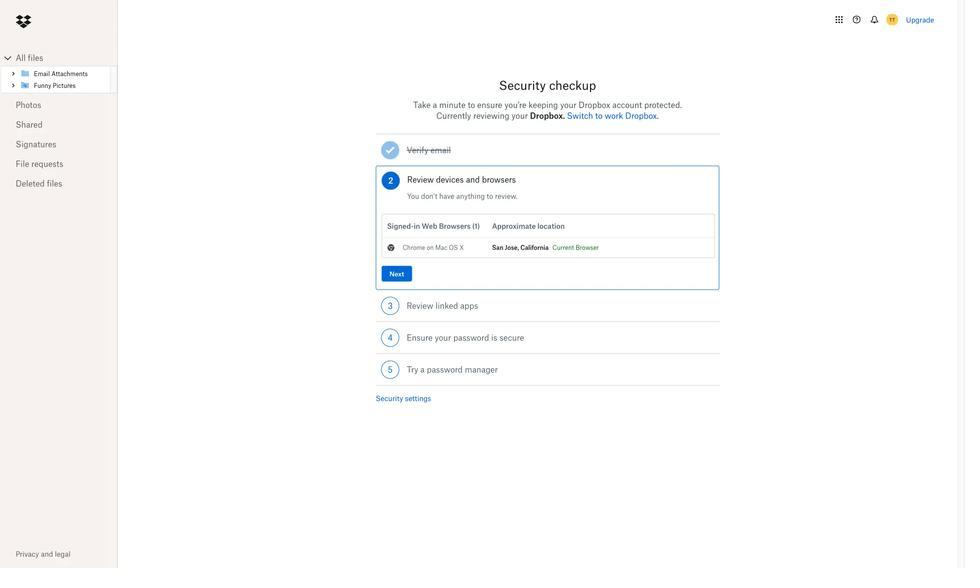 Task type: locate. For each thing, give the bounding box(es) containing it.
1 dropbox. from the left
[[530, 111, 565, 120]]

on
[[427, 244, 434, 251]]

next button
[[382, 266, 412, 282]]

password right try
[[427, 365, 463, 374]]

verify email button
[[378, 137, 717, 163]]

0 horizontal spatial files
[[28, 53, 43, 63]]

1 horizontal spatial files
[[47, 179, 62, 188]]

signatures link
[[16, 135, 102, 154]]

2 horizontal spatial to
[[595, 111, 603, 120]]

1 horizontal spatial your
[[512, 111, 528, 120]]

shared
[[16, 120, 43, 129]]

1 horizontal spatial security
[[499, 78, 546, 93]]

review left "linked"
[[407, 301, 433, 310]]

deleted
[[16, 179, 45, 188]]

password
[[453, 333, 489, 342], [427, 365, 463, 374]]

to
[[468, 100, 475, 109], [595, 111, 603, 120], [487, 192, 493, 200]]

review for review devices and browsers
[[407, 175, 434, 184]]

step 4 element
[[381, 329, 399, 347]]

password for manager
[[427, 365, 463, 374]]

1 vertical spatial files
[[47, 179, 62, 188]]

chrome on mac os x
[[403, 244, 464, 251]]

security settings link
[[376, 394, 431, 402]]

1 horizontal spatial and
[[466, 175, 480, 184]]

chrome
[[403, 244, 425, 251]]

photos
[[16, 100, 41, 110]]

security
[[499, 78, 546, 93], [376, 394, 403, 402]]

security up the you're
[[499, 78, 546, 93]]

your right ensure
[[435, 333, 451, 342]]

files down file requests link
[[47, 179, 62, 188]]

1 vertical spatial password
[[427, 365, 463, 374]]

step 2 element
[[382, 172, 400, 190]]

review up you
[[407, 175, 434, 184]]

you're
[[505, 100, 527, 109]]

password left is
[[453, 333, 489, 342]]

0 vertical spatial files
[[28, 53, 43, 63]]

files inside 'link'
[[28, 53, 43, 63]]

files for deleted files
[[47, 179, 62, 188]]

pictures
[[53, 82, 76, 89]]

and up anything
[[466, 175, 480, 184]]

0 vertical spatial security
[[499, 78, 546, 93]]

step 3 element
[[381, 297, 399, 315]]

to left "review."
[[487, 192, 493, 200]]

settings
[[405, 394, 431, 402]]

you don't have anything to review.
[[407, 192, 518, 200]]

you
[[407, 192, 419, 200]]

security checkup
[[499, 78, 596, 93]]

2 horizontal spatial your
[[560, 100, 577, 109]]

a right try
[[420, 365, 425, 374]]

deleted files
[[16, 179, 62, 188]]

0 vertical spatial a
[[433, 100, 437, 109]]

review
[[407, 175, 434, 184], [407, 301, 433, 310]]

0 horizontal spatial and
[[41, 550, 53, 558]]

region
[[382, 172, 715, 284]]

location
[[538, 222, 565, 230]]

1 horizontal spatial a
[[433, 100, 437, 109]]

0 vertical spatial and
[[466, 175, 480, 184]]

0 horizontal spatial a
[[420, 365, 425, 374]]

shared link
[[16, 115, 102, 135]]

security down step 5 "element"
[[376, 394, 403, 402]]

step 1 completed image
[[386, 147, 395, 154]]

1 horizontal spatial to
[[487, 192, 493, 200]]

review.
[[495, 192, 518, 200]]

don't
[[421, 192, 437, 200]]

linked
[[436, 301, 458, 310]]

privacy and legal link
[[16, 550, 118, 558]]

files for all files
[[28, 53, 43, 63]]

and
[[466, 175, 480, 184], [41, 550, 53, 558]]

browsers
[[482, 175, 516, 184]]

signed-
[[387, 222, 414, 230]]

email
[[34, 70, 50, 78]]

is
[[491, 333, 497, 342]]

requests
[[31, 159, 63, 169]]

to down dropbox
[[595, 111, 603, 120]]

a inside take a minute to ensure you're keeping your dropbox account protected. currently reviewing your dropbox. switch to work dropbox.
[[433, 100, 437, 109]]

0 horizontal spatial your
[[435, 333, 451, 342]]

files right all
[[28, 53, 43, 63]]

a right take
[[433, 100, 437, 109]]

email
[[431, 145, 451, 155]]

dropbox.
[[530, 111, 565, 120], [625, 111, 659, 120]]

1 vertical spatial review
[[407, 301, 433, 310]]

a
[[433, 100, 437, 109], [420, 365, 425, 374]]

photos link
[[16, 95, 102, 115]]

take
[[413, 100, 431, 109]]

review linked apps
[[407, 301, 478, 310]]

checkup
[[549, 78, 596, 93]]

tt button
[[885, 12, 900, 27]]

1 vertical spatial a
[[420, 365, 425, 374]]

1 vertical spatial to
[[595, 111, 603, 120]]

0 horizontal spatial security
[[376, 394, 403, 402]]

step 5 element
[[381, 361, 399, 379]]

your down the you're
[[512, 111, 528, 120]]

your up switch
[[560, 100, 577, 109]]

secure
[[500, 333, 524, 342]]

0 horizontal spatial dropbox.
[[530, 111, 565, 120]]

0 vertical spatial to
[[468, 100, 475, 109]]

switch
[[567, 111, 593, 120]]

reviewing
[[473, 111, 509, 120]]

1 horizontal spatial dropbox.
[[625, 111, 659, 120]]

your
[[560, 100, 577, 109], [512, 111, 528, 120], [435, 333, 451, 342]]

group
[[1, 66, 118, 93]]

legal
[[55, 550, 70, 558]]

approximate location
[[492, 222, 565, 230]]

account
[[612, 100, 642, 109]]

anything
[[456, 192, 485, 200]]

switch to work dropbox. link
[[567, 111, 659, 120]]

browser
[[576, 244, 599, 251]]

current
[[553, 244, 574, 251]]

and left legal
[[41, 550, 53, 558]]

0 vertical spatial password
[[453, 333, 489, 342]]

ensure
[[477, 100, 502, 109]]

dropbox. down keeping
[[530, 111, 565, 120]]

1 vertical spatial security
[[376, 394, 403, 402]]

dropbox. down account
[[625, 111, 659, 120]]

to left ensure
[[468, 100, 475, 109]]

files
[[28, 53, 43, 63], [47, 179, 62, 188]]

2 vertical spatial your
[[435, 333, 451, 342]]

review devices and browsers
[[407, 175, 516, 184]]

0 vertical spatial review
[[407, 175, 434, 184]]

web
[[422, 222, 437, 230]]



Task type: describe. For each thing, give the bounding box(es) containing it.
file requests
[[16, 159, 63, 169]]

privacy
[[16, 550, 39, 558]]

2 vertical spatial to
[[487, 192, 493, 200]]

minute
[[439, 100, 466, 109]]

1 vertical spatial and
[[41, 550, 53, 558]]

approximate
[[492, 222, 536, 230]]

a for try
[[420, 365, 425, 374]]

5
[[388, 365, 393, 374]]

try
[[407, 365, 418, 374]]

privacy and legal
[[16, 550, 70, 558]]

home image
[[16, 14, 31, 29]]

mac
[[435, 244, 447, 251]]

security settings
[[376, 394, 431, 402]]

all files link
[[16, 50, 118, 66]]

devices
[[436, 175, 464, 184]]

keeping
[[529, 100, 558, 109]]

upgrade link
[[906, 15, 934, 24]]

deleted files link
[[16, 174, 102, 193]]

san
[[492, 244, 503, 251]]

2
[[388, 176, 393, 185]]

california
[[521, 244, 549, 251]]

ensure your password is secure
[[407, 333, 524, 342]]

review for review linked apps
[[407, 301, 433, 310]]

try a password manager
[[407, 365, 498, 374]]

protected.
[[644, 100, 682, 109]]

next
[[390, 270, 404, 278]]

0 horizontal spatial to
[[468, 100, 475, 109]]

verify email
[[407, 145, 451, 155]]

san jose, california current browser
[[492, 244, 599, 251]]

in
[[414, 222, 420, 230]]

file
[[16, 159, 29, 169]]

(1)
[[472, 222, 480, 230]]

all
[[16, 53, 26, 63]]

a for take
[[433, 100, 437, 109]]

dropbox
[[579, 100, 610, 109]]

password for is
[[453, 333, 489, 342]]

funny
[[34, 82, 51, 89]]

verify
[[407, 145, 428, 155]]

email attachments
[[34, 70, 88, 78]]

all files
[[16, 53, 43, 63]]

upgrade
[[906, 15, 934, 24]]

tt
[[889, 16, 895, 23]]

region containing review devices and browsers
[[382, 172, 715, 284]]

signed-in web browsers (1)
[[387, 222, 480, 230]]

jose,
[[505, 244, 519, 251]]

os
[[449, 244, 458, 251]]

currently
[[436, 111, 471, 120]]

browsers
[[439, 222, 471, 230]]

email attachments link
[[20, 68, 108, 80]]

group containing email attachments
[[1, 66, 118, 93]]

attachments
[[51, 70, 88, 78]]

funny pictures
[[34, 82, 76, 89]]

take a minute to ensure you're keeping your dropbox account protected. currently reviewing your dropbox. switch to work dropbox.
[[413, 100, 682, 120]]

manager
[[465, 365, 498, 374]]

3
[[388, 301, 393, 311]]

1 vertical spatial your
[[512, 111, 528, 120]]

signatures
[[16, 139, 56, 149]]

4
[[388, 333, 393, 342]]

2 dropbox. from the left
[[625, 111, 659, 120]]

funny pictures link
[[20, 80, 108, 91]]

security for security settings
[[376, 394, 403, 402]]

all files tree
[[1, 50, 118, 93]]

file requests link
[[16, 154, 102, 174]]

x
[[460, 244, 464, 251]]

work
[[605, 111, 623, 120]]

ensure
[[407, 333, 433, 342]]

apps
[[460, 301, 478, 310]]

0 vertical spatial your
[[560, 100, 577, 109]]

security for security checkup
[[499, 78, 546, 93]]

have
[[439, 192, 454, 200]]



Task type: vqa. For each thing, say whether or not it's contained in the screenshot.
all supported file types at top
no



